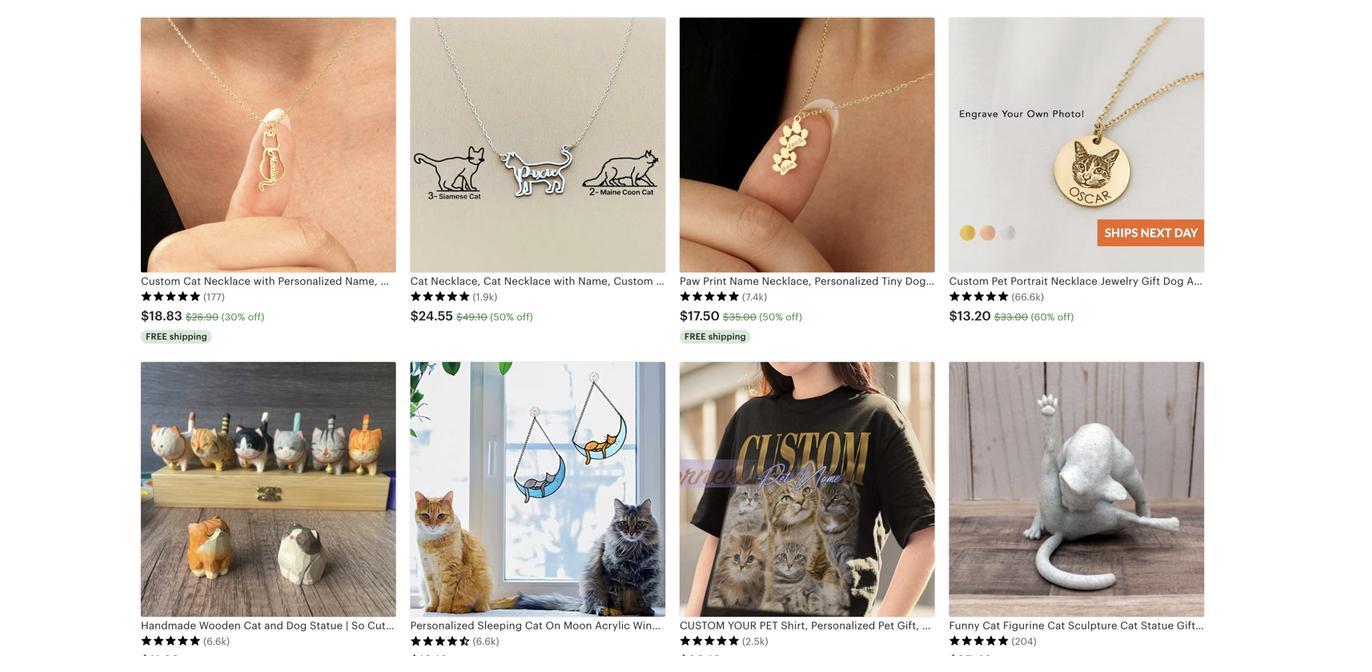 Task type: vqa. For each thing, say whether or not it's contained in the screenshot.
(1.9k)'s 5 out of 5 stars image
yes



Task type: locate. For each thing, give the bounding box(es) containing it.
off)
[[248, 312, 264, 323], [517, 312, 533, 323], [786, 312, 802, 323], [1058, 312, 1074, 323]]

2 free from the left
[[685, 332, 706, 342]]

0 horizontal spatial (6.6k)
[[203, 637, 230, 647]]

5 out of 5 stars image for (1.9k)
[[410, 291, 471, 302]]

free for 17.50
[[685, 332, 706, 342]]

free shipping down the 17.50
[[685, 332, 746, 342]]

1 off) from the left
[[248, 312, 264, 323]]

free shipping for 17.50
[[685, 332, 746, 342]]

$
[[141, 309, 149, 324], [410, 309, 419, 324], [680, 309, 688, 324], [949, 309, 958, 324], [186, 312, 192, 323], [457, 312, 463, 323], [723, 312, 729, 323], [994, 312, 1001, 323]]

5 out of 5 stars image inside the (204) link
[[949, 636, 1010, 647]]

1 free shipping from the left
[[146, 332, 207, 342]]

1 shipping from the left
[[170, 332, 207, 342]]

shipping
[[170, 332, 207, 342], [709, 332, 746, 342]]

2 free shipping from the left
[[685, 332, 746, 342]]

1 horizontal spatial free
[[685, 332, 706, 342]]

off) for 24.55
[[517, 312, 533, 323]]

(60%
[[1031, 312, 1055, 323]]

cat necklace, cat necklace with name, custom cat name necklace, sterling silver cat breeds, cat memorial gift, cat mom gitfs, cat loss gift image
[[410, 18, 666, 273]]

4.5 out of 5 stars image
[[410, 636, 471, 647]]

(50% inside $ 24.55 $ 49.10 (50% off)
[[490, 312, 514, 323]]

0 horizontal spatial (6.6k) link
[[141, 363, 396, 657]]

(50% for 24.55
[[490, 312, 514, 323]]

5 out of 5 stars image for (7.4k)
[[680, 291, 740, 302]]

free down 18.83
[[146, 332, 167, 342]]

shipping down $ 17.50 $ 35.00 (50% off)
[[709, 332, 746, 342]]

0 horizontal spatial (50%
[[490, 312, 514, 323]]

(50%
[[490, 312, 514, 323], [759, 312, 783, 323]]

5 out of 5 stars image inside (2.5k) link
[[680, 636, 740, 647]]

0 horizontal spatial free
[[146, 332, 167, 342]]

free down the 17.50
[[685, 332, 706, 342]]

(6.6k) for 4.5 out of 5 stars image
[[473, 637, 499, 647]]

5 out of 5 stars image for (66.6k)
[[949, 291, 1010, 302]]

2 shipping from the left
[[709, 332, 746, 342]]

(30%
[[221, 312, 245, 323]]

$ right the 17.50
[[723, 312, 729, 323]]

1 horizontal spatial (6.6k) link
[[410, 363, 666, 657]]

1 horizontal spatial free shipping
[[685, 332, 746, 342]]

free shipping for 18.83
[[146, 332, 207, 342]]

(204) link
[[949, 363, 1205, 657]]

1 free from the left
[[146, 332, 167, 342]]

(6.6k) link
[[141, 363, 396, 657], [410, 363, 666, 657]]

off) right 49.10
[[517, 312, 533, 323]]

0 horizontal spatial shipping
[[170, 332, 207, 342]]

(7.4k)
[[742, 292, 767, 303]]

1 horizontal spatial (50%
[[759, 312, 783, 323]]

shipping down $ 18.83 $ 26.90 (30% off)
[[170, 332, 207, 342]]

5 out of 5 stars image
[[141, 291, 201, 302], [410, 291, 471, 302], [680, 291, 740, 302], [949, 291, 1010, 302], [141, 636, 201, 647], [680, 636, 740, 647], [949, 636, 1010, 647]]

$ right 18.83
[[186, 312, 192, 323]]

5 out of 5 stars image for (2.5k)
[[680, 636, 740, 647]]

4 off) from the left
[[1058, 312, 1074, 323]]

off) right 35.00
[[786, 312, 802, 323]]

3 off) from the left
[[786, 312, 802, 323]]

$ right 24.55
[[457, 312, 463, 323]]

1 (50% from the left
[[490, 312, 514, 323]]

(2.5k)
[[742, 637, 769, 647]]

off) right (60%
[[1058, 312, 1074, 323]]

shipping for 18.83
[[170, 332, 207, 342]]

1 (6.6k) from the left
[[203, 637, 230, 647]]

(6.6k)
[[203, 637, 230, 647], [473, 637, 499, 647]]

shipping for 17.50
[[709, 332, 746, 342]]

$ 24.55 $ 49.10 (50% off)
[[410, 309, 533, 324]]

free shipping
[[146, 332, 207, 342], [685, 332, 746, 342]]

$ left 35.00
[[680, 309, 688, 324]]

(66.6k)
[[1012, 292, 1044, 303]]

(6.6k) for 5 out of 5 stars image associated with (6.6k)
[[203, 637, 230, 647]]

off) inside $ 13.20 $ 33.00 (60% off)
[[1058, 312, 1074, 323]]

2 (50% from the left
[[759, 312, 783, 323]]

off) inside $ 17.50 $ 35.00 (50% off)
[[786, 312, 802, 323]]

2 (6.6k) from the left
[[473, 637, 499, 647]]

$ right 13.20
[[994, 312, 1001, 323]]

personalized sleeping cat on moon acrylic windows hangings, handcrafted suncatchers, cat decoration, cat memorial gifts image
[[410, 363, 666, 618]]

(50% down (1.9k)
[[490, 312, 514, 323]]

free
[[146, 332, 167, 342], [685, 332, 706, 342]]

13.20
[[958, 309, 991, 324]]

$ inside $ 18.83 $ 26.90 (30% off)
[[186, 312, 192, 323]]

1 horizontal spatial (6.6k)
[[473, 637, 499, 647]]

0 horizontal spatial free shipping
[[146, 332, 207, 342]]

off) inside $ 24.55 $ 49.10 (50% off)
[[517, 312, 533, 323]]

(50% inside $ 17.50 $ 35.00 (50% off)
[[759, 312, 783, 323]]

off) for 13.20
[[1058, 312, 1074, 323]]

1 horizontal spatial shipping
[[709, 332, 746, 342]]

(50% down (7.4k)
[[759, 312, 783, 323]]

handmade wooden cat and dog statue | so cute cat furniture | cat gift | home decor | personalized gift | cat lovers gift | statue of pet cat image
[[141, 363, 396, 618]]

2 off) from the left
[[517, 312, 533, 323]]

off) right (30%
[[248, 312, 264, 323]]

33.00
[[1001, 312, 1029, 323]]

off) inside $ 18.83 $ 26.90 (30% off)
[[248, 312, 264, 323]]

free shipping down 18.83
[[146, 332, 207, 342]]



Task type: describe. For each thing, give the bounding box(es) containing it.
funny cat figurine cat sculpture cat statue gift for cat lovers kitty lovers funny cat butt crazy cat lady gift silly kitty figurine gag gif image
[[949, 363, 1205, 618]]

(204)
[[1012, 637, 1037, 647]]

49.10
[[463, 312, 488, 323]]

5 out of 5 stars image for (177)
[[141, 291, 201, 302]]

$ left 26.90
[[141, 309, 149, 324]]

custom pet portrait necklace jewelry gift dog animal lovers gift pet loss gifts for women cat mom jewelry cat lover gift personalized gift image
[[949, 18, 1205, 273]]

$ 13.20 $ 33.00 (60% off)
[[949, 309, 1074, 324]]

$ 17.50 $ 35.00 (50% off)
[[680, 309, 802, 324]]

5 out of 5 stars image for (6.6k)
[[141, 636, 201, 647]]

(50% for 17.50
[[759, 312, 783, 323]]

17.50
[[688, 309, 720, 324]]

(2.5k) link
[[680, 363, 935, 657]]

off) for 17.50
[[786, 312, 802, 323]]

(1.9k)
[[473, 292, 498, 303]]

1 (6.6k) link from the left
[[141, 363, 396, 657]]

paw print name necklace, personalized tiny dog paw necklace, minimalist paw necklace, animal necklace, pet necklace, christmas gift image
[[680, 18, 935, 273]]

18.83
[[149, 309, 182, 324]]

$ left 33.00
[[949, 309, 958, 324]]

$ inside $ 17.50 $ 35.00 (50% off)
[[723, 312, 729, 323]]

$ inside $ 24.55 $ 49.10 (50% off)
[[457, 312, 463, 323]]

5 out of 5 stars image for (204)
[[949, 636, 1010, 647]]

24.55
[[419, 309, 453, 324]]

(177)
[[203, 292, 225, 303]]

$ inside $ 13.20 $ 33.00 (60% off)
[[994, 312, 1001, 323]]

$ 18.83 $ 26.90 (30% off)
[[141, 309, 264, 324]]

26.90
[[192, 312, 219, 323]]

35.00
[[729, 312, 757, 323]]

custom cat necklace with personalized name, custom pet jewelry, cat jewelry, cat gifts for cat lovers, cat memorials gift | christmas gift image
[[141, 18, 396, 273]]

off) for 18.83
[[248, 312, 264, 323]]

2 (6.6k) link from the left
[[410, 363, 666, 657]]

free for 18.83
[[146, 332, 167, 342]]

$ left 49.10
[[410, 309, 419, 324]]

custom your pet shirt, personalized pet gift, pet personalization shirt, insert design, personalized, customized shirt, change your design image
[[680, 363, 935, 618]]



